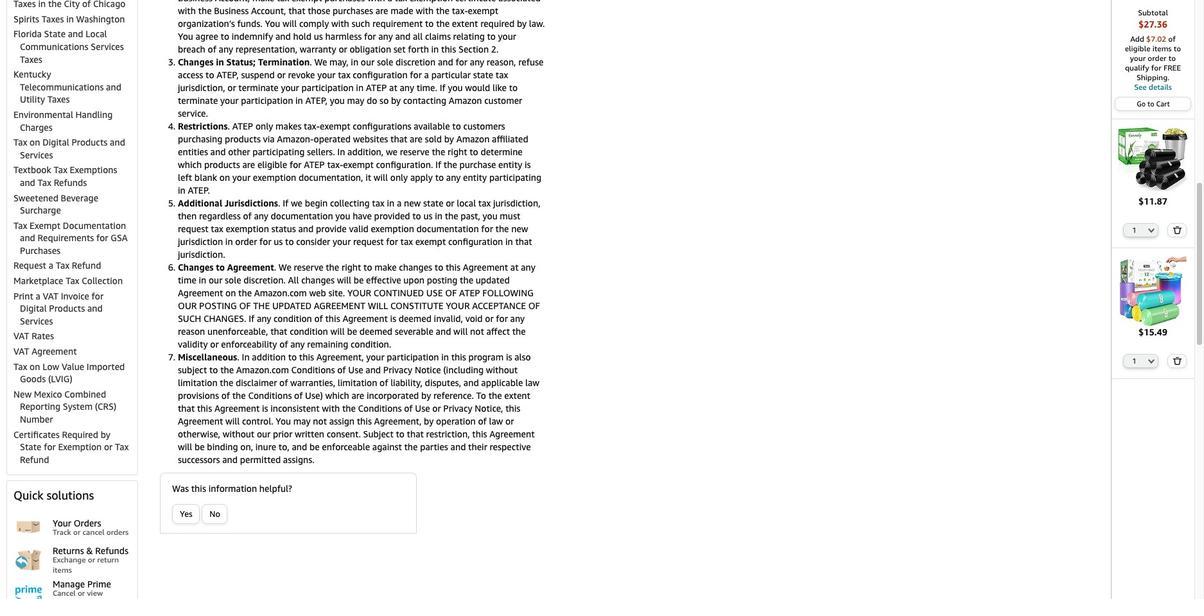 Task type: vqa. For each thing, say whether or not it's contained in the screenshot.


Task type: locate. For each thing, give the bounding box(es) containing it.
reserve up all
[[294, 262, 323, 273]]

2 horizontal spatial of
[[528, 301, 540, 312]]

None submit
[[1169, 224, 1186, 237], [1169, 355, 1186, 368], [1169, 224, 1186, 237], [1169, 355, 1186, 368]]

changes up web
[[301, 275, 335, 286]]

eligible inside of eligible items to your order to qualify for free shipping.
[[1125, 44, 1151, 53]]

2 changes from the top
[[178, 262, 214, 273]]

additional jurisdictions
[[178, 198, 278, 209]]

subject
[[363, 429, 394, 440]]

amazon.com
[[254, 288, 307, 299], [236, 365, 289, 376]]

and up consider
[[298, 224, 314, 235]]

delete image
[[1173, 357, 1182, 366]]

refund up collection
[[72, 260, 101, 271]]

amazon down customers
[[456, 134, 490, 145]]

your inside of eligible items to your order to qualify for free shipping.
[[1130, 53, 1146, 63]]

eligible inside . atep only makes tax-exempt configurations available to customers purchasing products                      via amazon-operated websites that are sold by amazon affiliated entities and other                      participating sellers. in addition, we reserve the right to determine which products                      are eligible for atep tax-exempt configuration. if the purchase entity is left blank                      on your exemption documentation, it will only apply to any entity participating in                      atep.
[[258, 160, 287, 170]]

your inside the . if we begin collecting tax in a new state or local tax jurisdiction, then regardless                      of any documentation you have provided to us in the past, you must request tax exemption                      status and provide valid exemption documentation for the new jurisdiction in order                      for us to consider your request for tax exempt configuration in that jurisdiction.
[[333, 237, 351, 248]]

order inside the . if we begin collecting tax in a new state or local tax jurisdiction, then regardless                      of any documentation you have provided to us in the past, you must request tax exemption                      status and provide valid exemption documentation for the new jurisdiction in order                      for us to consider your request for tax exempt configuration in that jurisdiction.
[[235, 237, 257, 248]]

your down other
[[232, 172, 251, 183]]

the down must
[[496, 224, 509, 235]]

0 horizontal spatial may
[[293, 417, 311, 427]]

exempt up the posting
[[415, 237, 446, 248]]

0 vertical spatial tax-
[[304, 121, 320, 132]]

see details link
[[1118, 82, 1188, 92]]

applicable
[[481, 378, 523, 389]]

our right may,
[[361, 57, 375, 68]]

0 horizontal spatial changes
[[301, 275, 335, 286]]

was this information helpful?
[[172, 484, 292, 495]]

1 horizontal spatial your
[[446, 301, 470, 312]]

exchange
[[53, 556, 86, 565]]

. atep only makes tax-exempt configurations available to customers purchasing products                      via amazon-operated websites that are sold by amazon affiliated entities and other                      participating sellers. in addition, we reserve the right to determine which products                      are eligible for atep tax-exempt configuration. if the purchase entity is left blank                      on your exemption documentation, it will only apply to any entity participating in                      atep.
[[178, 121, 542, 196]]

privacy
[[383, 365, 413, 376], [443, 404, 473, 415]]

in up (including
[[441, 352, 449, 363]]

to up free
[[1174, 44, 1181, 53]]

the left parties
[[404, 442, 418, 453]]

. for changes to agreement
[[274, 262, 276, 273]]

determine
[[481, 147, 523, 158]]

0 vertical spatial changes
[[178, 57, 214, 68]]

updated
[[272, 301, 312, 312]]

1 vertical spatial request
[[353, 237, 384, 248]]

vat down vat rates link
[[13, 346, 29, 357]]

begin
[[305, 198, 328, 209]]

right inside . we reserve the right to make changes to this agreement at any time in our sole discretion.                      all changes will be effective upon posting the updated agreement on the amazon.com                      web site. your continued use of atep following our posting of the updated agreement                      will constitute your acceptance of such changes. if any condition of this agreement                      is deemed invalid, void or for any reason unenforceable, that condition will be deemed                      severable and will not affect the validity or enforceability of any remaining condition.
[[342, 262, 361, 273]]

1 horizontal spatial order
[[1148, 53, 1167, 63]]

1.2 gallon/330pcs strong trash bags colorful clear garbage bags by teivio, bathroom trash can bin liners, small plastic bags for home office kitchen, multicolor image
[[1118, 256, 1189, 327]]

in inside . atep only makes tax-exempt configurations available to customers purchasing products                      via amazon-operated websites that are sold by amazon affiliated entities and other                      participating sellers. in addition, we reserve the right to determine which products                      are eligible for atep tax-exempt configuration. if the purchase entity is left blank                      on your exemption documentation, it will only apply to any entity participating in                      atep.
[[337, 147, 345, 158]]

for
[[456, 57, 468, 68], [1152, 63, 1162, 73], [410, 70, 422, 81], [290, 160, 302, 170], [481, 224, 493, 235], [96, 233, 108, 244], [260, 237, 271, 248], [386, 237, 398, 248], [92, 291, 104, 302], [496, 314, 508, 325], [44, 442, 56, 453]]

we inside . we reserve the right to make changes to this agreement at any time in our sole discretion.                      all changes will be effective upon posting the updated agreement on the amazon.com                      web site. your continued use of atep following our posting of the updated agreement                      will constitute your acceptance of such changes. if any condition of this agreement                      is deemed invalid, void or for any reason unenforceable, that condition will be deemed                      severable and will not affect the validity or enforceability of any remaining condition.
[[279, 262, 292, 273]]

vat left rates
[[13, 331, 29, 342]]

0 vertical spatial jurisdiction,
[[178, 82, 225, 93]]

tax right exemption
[[115, 442, 129, 453]]

our inside . in addition to this agreement, your participation in this program is also subject                      to the amazon.com conditions of use and privacy notice (including without limitation                      the disclaimer of warranties, limitation of liability, disputes, and applicable law provisions of the conditions of use) which are incorporated by reference. to the extent that this agreement is inconsistent with the conditions of use or privacy notice,                      this agreement will control. you may not assign this agreement, by operation of law                      or otherwise, without our prior written consent. subject to that restriction, this                      agreement will be binding on, inure to, and be enforceable against the parties and                      their respective successors and permitted assigns.
[[257, 429, 271, 440]]

jurisdiction, up must
[[493, 198, 541, 209]]

0 horizontal spatial in
[[242, 352, 250, 363]]

unenforceable,
[[207, 327, 268, 337]]

will up remaining
[[330, 327, 345, 337]]

entity down determine
[[499, 160, 522, 170]]

1 vertical spatial documentation
[[417, 224, 479, 235]]

1 horizontal spatial eligible
[[1125, 44, 1151, 53]]

1 horizontal spatial new
[[511, 224, 528, 235]]

0 horizontal spatial entity
[[463, 172, 487, 183]]

warranties,
[[290, 378, 335, 389]]

1 vertical spatial state
[[20, 442, 41, 453]]

sole inside . we may, in our sole discretion and for any reason, refuse access to atep, suspend                      or revoke your tax configuration for a particular state tax jurisdiction, or terminate                      your participation in atep at any time. if you would like to terminate your participation                      in atep, you may do so by contacting amazon customer service.
[[377, 57, 393, 68]]

eligible
[[1125, 44, 1151, 53], [258, 160, 287, 170]]

do
[[367, 95, 377, 106]]

a down purchases
[[49, 260, 53, 271]]

0 vertical spatial sole
[[377, 57, 393, 68]]

permitted
[[240, 455, 281, 466]]

products up exemptions
[[72, 137, 108, 148]]

may down inconsistent
[[293, 417, 311, 427]]

marketplace tax collection link
[[13, 276, 123, 287]]

by inside spirits taxes in washington florida state and local communications services taxes kentucky telecommunications and utility taxes environmental handling charges tax on digital products and services textbook tax exemptions and tax refunds sweetened beverage surcharge tax exempt documentation and requirements for gsa purchases request a tax refund marketplace tax collection print a vat invoice for digital products and services vat rates vat agreement tax on low value imported goods (lvig) new mexico combined reporting system (crs) number certificates required by state for exemption or tax refund
[[101, 429, 110, 440]]

1 vertical spatial refunds
[[95, 546, 128, 557]]

1 horizontal spatial tax-
[[327, 160, 343, 170]]

0 horizontal spatial law
[[489, 417, 503, 427]]

utility
[[20, 94, 45, 105]]

atep, down status;
[[217, 70, 239, 81]]

atep, down revoke
[[305, 95, 328, 106]]

exempt inside the . if we begin collecting tax in a new state or local tax jurisdiction, then regardless                      of any documentation you have provided to us in the past, you must request tax exemption                      status and provide valid exemption documentation for the new jurisdiction in order                      for us to consider your request for tax exempt configuration in that jurisdiction.
[[415, 237, 446, 248]]

in
[[66, 13, 74, 24], [216, 57, 224, 68], [351, 57, 359, 68], [356, 82, 364, 93], [296, 95, 303, 106], [178, 185, 186, 196], [387, 198, 395, 209], [435, 211, 443, 222], [225, 237, 233, 248], [505, 237, 513, 248], [199, 275, 206, 286], [441, 352, 449, 363]]

1 horizontal spatial in
[[337, 147, 345, 158]]

is left also
[[506, 352, 512, 363]]

law
[[525, 378, 540, 389], [489, 417, 503, 427]]

if down particular
[[440, 82, 446, 93]]

1 horizontal spatial state
[[44, 29, 66, 39]]

at
[[389, 82, 398, 93], [511, 262, 519, 273]]

apply
[[410, 172, 433, 183]]

1 vertical spatial order
[[235, 237, 257, 248]]

go to cart link
[[1116, 98, 1191, 110]]

your up restrictions
[[220, 95, 239, 106]]

is inside . atep only makes tax-exempt configurations available to customers purchasing products                      via amazon-operated websites that are sold by amazon affiliated entities and other                      participating sellers. in addition, we reserve the right to determine which products                      are eligible for atep tax-exempt configuration. if the purchase entity is left blank                      on your exemption documentation, it will only apply to any entity participating in                      atep.
[[525, 160, 531, 170]]

0 vertical spatial amazon.com
[[254, 288, 307, 299]]

for down 'discretion'
[[410, 70, 422, 81]]

atep inside . we reserve the right to make changes to this agreement at any time in our sole discretion.                      all changes will be effective upon posting the updated agreement on the amazon.com                      web site. your continued use of atep following our posting of the updated agreement                      will constitute your acceptance of such changes. if any condition of this agreement                      is deemed invalid, void or for any reason unenforceable, that condition will be deemed                      severable and will not affect the validity or enforceability of any remaining condition.
[[459, 288, 480, 299]]

or up respective
[[506, 417, 514, 427]]

.
[[310, 57, 312, 68], [228, 121, 230, 132], [278, 198, 280, 209], [274, 262, 276, 273], [237, 352, 239, 363]]

privacy up the liability,
[[383, 365, 413, 376]]

0 horizontal spatial reserve
[[294, 262, 323, 273]]

1 horizontal spatial not
[[470, 327, 484, 337]]

changes to agreement
[[178, 262, 274, 273]]

to,
[[279, 442, 290, 453]]

constitute
[[390, 301, 444, 312]]

and inside . atep only makes tax-exempt configurations available to customers purchasing products                      via amazon-operated websites that are sold by amazon affiliated entities and other                      participating sellers. in addition, we reserve the right to determine which products                      are eligible for atep tax-exempt configuration. if the purchase entity is left blank                      on your exemption documentation, it will only apply to any entity participating in                      atep.
[[210, 147, 226, 158]]

. for miscellaneous
[[237, 352, 239, 363]]

state inside the . if we begin collecting tax in a new state or local tax jurisdiction, then regardless                      of any documentation you have provided to us in the past, you must request tax exemption                      status and provide valid exemption documentation for the new jurisdiction in order                      for us to consider your request for tax exempt configuration in that jurisdiction.
[[423, 198, 444, 209]]

amazon.com inside . in addition to this agreement, your participation in this program is also subject                      to the amazon.com conditions of use and privacy notice (including without limitation                      the disclaimer of warranties, limitation of liability, disputes, and applicable law provisions of the conditions of use) which are incorporated by reference. to the extent that this agreement is inconsistent with the conditions of use or privacy notice,                      this agreement will control. you may not assign this agreement, by operation of law                      or otherwise, without our prior written consent. subject to that restriction, this                      agreement will be binding on, inure to, and be enforceable against the parties and                      their respective successors and permitted assigns.
[[236, 365, 289, 376]]

will
[[368, 301, 388, 312]]

and up particular
[[438, 57, 453, 68]]

in right time
[[199, 275, 206, 286]]

0 horizontal spatial limitation
[[178, 378, 218, 389]]

conditions up 'warranties,'
[[291, 365, 335, 376]]

1 vertical spatial we
[[279, 262, 292, 273]]

collecting
[[330, 198, 370, 209]]

is inside . we reserve the right to make changes to this agreement at any time in our sole discretion.                      all changes will be effective upon posting the updated agreement on the amazon.com                      web site. your continued use of atep following our posting of the updated agreement                      will constitute your acceptance of such changes. if any condition of this agreement                      is deemed invalid, void or for any reason unenforceable, that condition will be deemed                      severable and will not affect the validity or enforceability of any remaining condition.
[[390, 314, 396, 325]]

your
[[1130, 53, 1146, 63], [317, 70, 336, 81], [281, 82, 299, 93], [220, 95, 239, 106], [232, 172, 251, 183], [333, 237, 351, 248], [366, 352, 385, 363]]

0 vertical spatial our
[[361, 57, 375, 68]]

we inside . we may, in our sole discretion and for any reason, refuse access to atep, suspend                      or revoke your tax configuration for a particular state tax jurisdiction, or terminate                      your participation in atep at any time. if you would like to terminate your participation                      in atep, you may do so by contacting amazon customer service.
[[314, 57, 327, 68]]

us down status
[[274, 237, 283, 248]]

for inside of eligible items to your order to qualify for free shipping.
[[1152, 63, 1162, 73]]

taxes down telecommunications
[[47, 94, 70, 105]]

not inside . in addition to this agreement, your participation in this program is also subject                      to the amazon.com conditions of use and privacy notice (including without limitation                      the disclaimer of warranties, limitation of liability, disputes, and applicable law provisions of the conditions of use) which are incorporated by reference. to the extent that this agreement is inconsistent with the conditions of use or privacy notice,                      this agreement will control. you may not assign this agreement, by operation of law                      or otherwise, without our prior written consent. subject to that restriction, this                      agreement will be binding on, inure to, and be enforceable against the parties and                      their respective successors and permitted assigns.
[[313, 417, 327, 427]]

refund down certificates
[[20, 455, 49, 466]]

or left return
[[88, 556, 95, 565]]

. inside . atep only makes tax-exempt configurations available to customers purchasing products                      via amazon-operated websites that are sold by amazon affiliated entities and other                      participating sellers. in addition, we reserve the right to determine which products                      are eligible for atep tax-exempt configuration. if the purchase entity is left blank                      on your exemption documentation, it will only apply to any entity participating in                      atep.
[[228, 121, 230, 132]]

state up would
[[473, 70, 493, 81]]

1 horizontal spatial jurisdiction,
[[493, 198, 541, 209]]

if inside . we reserve the right to make changes to this agreement at any time in our sole discretion.                      all changes will be effective upon posting the updated agreement on the amazon.com                      web site. your continued use of atep following our posting of the updated agreement                      will constitute your acceptance of such changes. if any condition of this agreement                      is deemed invalid, void or for any reason unenforceable, that condition will be deemed                      severable and will not affect the validity or enforceability of any remaining condition.
[[249, 314, 255, 325]]

1 vertical spatial 1
[[1133, 357, 1137, 366]]

privacy up the operation
[[443, 404, 473, 415]]

0 horizontal spatial state
[[423, 198, 444, 209]]

print a vat invoice for digital products and services link
[[13, 291, 104, 327]]

0 horizontal spatial participating
[[253, 147, 305, 158]]

1 1 from the top
[[1133, 226, 1137, 234]]

0 horizontal spatial which
[[178, 160, 202, 170]]

request down then
[[178, 224, 209, 235]]

requirements
[[38, 233, 94, 244]]

0 vertical spatial request
[[178, 224, 209, 235]]

in inside . in addition to this agreement, your participation in this program is also subject                      to the amazon.com conditions of use and privacy notice (including without limitation                      the disclaimer of warranties, limitation of liability, disputes, and applicable law provisions of the conditions of use) which are incorporated by reference. to the extent that this agreement is inconsistent with the conditions of use or privacy notice,                      this agreement will control. you may not assign this agreement, by operation of law                      or otherwise, without our prior written consent. subject to that restriction, this                      agreement will be binding on, inure to, and be enforceable against the parties and                      their respective successors and permitted assigns.
[[242, 352, 250, 363]]

0 vertical spatial entity
[[499, 160, 522, 170]]

notice
[[415, 365, 441, 376]]

0 horizontal spatial order
[[235, 237, 257, 248]]

0 vertical spatial deemed
[[399, 314, 432, 325]]

the
[[432, 147, 445, 158], [444, 160, 457, 170], [445, 211, 458, 222], [496, 224, 509, 235], [326, 262, 339, 273], [460, 275, 473, 286], [238, 288, 252, 299], [512, 327, 526, 337], [220, 365, 234, 376], [220, 378, 233, 389], [232, 391, 246, 402], [489, 391, 502, 402], [342, 404, 356, 415], [404, 442, 418, 453]]

if inside the . if we begin collecting tax in a new state or local tax jurisdiction, then regardless                      of any documentation you have provided to us in the past, you must request tax exemption                      status and provide valid exemption documentation for the new jurisdiction in order                      for us to consider your request for tax exempt configuration in that jurisdiction.
[[283, 198, 289, 209]]

certificates
[[13, 429, 60, 440]]

prime
[[87, 580, 111, 591]]

updated
[[476, 275, 510, 286]]

0 horizontal spatial new
[[404, 198, 421, 209]]

state down certificates
[[20, 442, 41, 453]]

value
[[62, 361, 84, 372]]

1 changes from the top
[[178, 57, 214, 68]]

manage
[[53, 580, 85, 591]]

site.
[[329, 288, 345, 299]]

we for all
[[279, 262, 292, 273]]

of inside the . if we begin collecting tax in a new state or local tax jurisdiction, then regardless                      of any documentation you have provided to us in the past, you must request tax exemption                      status and provide valid exemption documentation for the new jurisdiction in order                      for us to consider your request for tax exempt configuration in that jurisdiction.
[[243, 211, 252, 222]]

state
[[44, 29, 66, 39], [20, 442, 41, 453]]

products down invoice
[[49, 303, 85, 314]]

1 horizontal spatial may
[[347, 95, 364, 106]]

will up the successors
[[178, 442, 192, 453]]

by inside . atep only makes tax-exempt configurations available to customers purchasing products                      via amazon-operated websites that are sold by amazon affiliated entities and other                      participating sellers. in addition, we reserve the right to determine which products                      are eligible for atep tax-exempt configuration. if the purchase entity is left blank                      on your exemption documentation, it will only apply to any entity participating in                      atep.
[[444, 134, 454, 145]]

for down acceptance
[[496, 314, 508, 325]]

purchase
[[460, 160, 496, 170]]

0 horizontal spatial configuration
[[353, 70, 408, 81]]

1 horizontal spatial changes
[[399, 262, 432, 273]]

digital
[[42, 137, 69, 148], [20, 303, 47, 314]]

imported
[[87, 361, 125, 372]]

in right may,
[[351, 57, 359, 68]]

to down miscellaneous
[[209, 365, 218, 376]]

this up (including
[[451, 352, 466, 363]]

1 vertical spatial our
[[209, 275, 222, 286]]

1 horizontal spatial entity
[[499, 160, 522, 170]]

operated
[[314, 134, 351, 145]]

0 vertical spatial may
[[347, 95, 364, 106]]

1
[[1133, 226, 1137, 234], [1133, 357, 1137, 366]]

condition.
[[351, 339, 391, 350]]

that inside the . if we begin collecting tax in a new state or local tax jurisdiction, then regardless                      of any documentation you have provided to us in the past, you must request tax exemption                      status and provide valid exemption documentation for the new jurisdiction in order                      for us to consider your request for tax exempt configuration in that jurisdiction.
[[515, 237, 532, 248]]

2 vertical spatial our
[[257, 429, 271, 440]]

1 horizontal spatial we
[[386, 147, 398, 158]]

a right print
[[36, 291, 40, 302]]

1 horizontal spatial refund
[[72, 260, 101, 271]]

limitation up the provisions
[[178, 378, 218, 389]]

participating down determine
[[489, 172, 542, 183]]

a inside the . if we begin collecting tax in a new state or local tax jurisdiction, then regardless                      of any documentation you have provided to us in the past, you must request tax exemption                      status and provide valid exemption documentation for the new jurisdiction in order                      for us to consider your request for tax exempt configuration in that jurisdiction.
[[397, 198, 402, 209]]

2 horizontal spatial our
[[361, 57, 375, 68]]

. inside . in addition to this agreement, your participation in this program is also subject                      to the amazon.com conditions of use and privacy notice (including without limitation                      the disclaimer of warranties, limitation of liability, disputes, and applicable law provisions of the conditions of use) which are incorporated by reference. to the extent that this agreement is inconsistent with the conditions of use or privacy notice,                      this agreement will control. you may not assign this agreement, by operation of law                      or otherwise, without our prior written consent. subject to that restriction, this                      agreement will be binding on, inure to, and be enforceable against the parties and                      their respective successors and permitted assigns.
[[237, 352, 239, 363]]

any inside . atep only makes tax-exempt configurations available to customers purchasing products                      via amazon-operated websites that are sold by amazon affiliated entities and other                      participating sellers. in addition, we reserve the right to determine which products                      are eligible for atep tax-exempt configuration. if the purchase entity is left blank                      on your exemption documentation, it will only apply to any entity participating in                      atep.
[[446, 172, 461, 183]]

or right track
[[73, 528, 81, 538]]

operation
[[436, 417, 476, 427]]

a up "time."
[[424, 70, 429, 81]]

1 vertical spatial vat
[[13, 331, 29, 342]]

1 horizontal spatial refunds
[[95, 546, 128, 557]]

any down purchase
[[446, 172, 461, 183]]

0 vertical spatial items
[[1153, 44, 1172, 53]]

No submit
[[203, 506, 227, 524]]

dropdown image
[[1149, 359, 1155, 364]]

affiliated
[[492, 134, 529, 145]]

refunds up 'beverage'
[[54, 177, 87, 188]]

amazon inside . we may, in our sole discretion and for any reason, refuse access to atep, suspend                      or revoke your tax configuration for a particular state tax jurisdiction, or terminate                      your participation in atep at any time. if you would like to terminate your participation                      in atep, you may do so by contacting amazon customer service.
[[449, 95, 482, 106]]

0 vertical spatial participation
[[302, 82, 354, 93]]

by right so
[[391, 95, 401, 106]]

conditions
[[291, 365, 335, 376], [248, 391, 292, 402], [358, 404, 402, 415]]

0 vertical spatial order
[[1148, 53, 1167, 63]]

new
[[404, 198, 421, 209], [511, 224, 528, 235]]

0 vertical spatial we
[[386, 147, 398, 158]]

sole down the changes to agreement
[[225, 275, 241, 286]]

at inside . we reserve the right to make changes to this agreement at any time in our sole discretion.                      all changes will be effective upon posting the updated agreement on the amazon.com                      web site. your continued use of atep following our posting of the updated agreement                      will constitute your acceptance of such changes. if any condition of this agreement                      is deemed invalid, void or for any reason unenforceable, that condition will be deemed                      severable and will not affect the validity or enforceability of any remaining condition.
[[511, 262, 519, 273]]

and down handling
[[110, 137, 125, 148]]

are down other
[[242, 160, 255, 170]]

tax up marketplace tax collection link on the left top
[[56, 260, 69, 271]]

for inside . atep only makes tax-exempt configurations available to customers purchasing products                      via amazon-operated websites that are sold by amazon affiliated entities and other                      participating sellers. in addition, we reserve the right to determine which products                      are eligible for atep tax-exempt configuration. if the purchase entity is left blank                      on your exemption documentation, it will only apply to any entity participating in                      atep.
[[290, 160, 302, 170]]

for down provided
[[386, 237, 398, 248]]

request down valid
[[353, 237, 384, 248]]

rates
[[32, 331, 54, 342]]

which
[[178, 160, 202, 170], [325, 391, 349, 402]]

deemed up severable
[[399, 314, 432, 325]]

configuration inside . we may, in our sole discretion and for any reason, refuse access to atep, suspend                      or revoke your tax configuration for a particular state tax jurisdiction, or terminate                      your participation in atep at any time. if you would like to terminate your participation                      in atep, you may do so by contacting amazon customer service.
[[353, 70, 408, 81]]

1 horizontal spatial use
[[415, 404, 430, 415]]

of right '$7.02'
[[1169, 34, 1176, 44]]

1 horizontal spatial state
[[473, 70, 493, 81]]

our
[[178, 301, 197, 312]]

. inside the . if we begin collecting tax in a new state or local tax jurisdiction, then regardless                      of any documentation you have provided to us in the past, you must request tax exemption                      status and provide valid exemption documentation for the new jurisdiction in order                      for us to consider your request for tax exempt configuration in that jurisdiction.
[[278, 198, 280, 209]]

2 vertical spatial are
[[352, 391, 364, 402]]

documentation down begin
[[271, 211, 333, 222]]

program
[[469, 352, 504, 363]]

your down add
[[1130, 53, 1146, 63]]

see
[[1135, 82, 1147, 92]]

in down left
[[178, 185, 186, 196]]

(including
[[443, 365, 484, 376]]

will right it on the left of the page
[[374, 172, 388, 183]]

terminate down the suspend
[[239, 82, 279, 93]]

regardless
[[199, 211, 241, 222]]

. inside . we reserve the right to make changes to this agreement at any time in our sole discretion.                      all changes will be effective upon posting the updated agreement on the amazon.com                      web site. your continued use of atep following our posting of the updated agreement                      will constitute your acceptance of such changes. if any condition of this agreement                      is deemed invalid, void or for any reason unenforceable, that condition will be deemed                      severable and will not affect the validity or enforceability of any remaining condition.
[[274, 262, 276, 273]]

of left the
[[239, 301, 251, 312]]

state inside . we may, in our sole discretion and for any reason, refuse access to atep, suspend                      or revoke your tax configuration for a particular state tax jurisdiction, or terminate                      your participation in atep at any time. if you would like to terminate your participation                      in atep, you may do so by contacting amazon customer service.
[[473, 70, 493, 81]]

products
[[225, 134, 261, 145], [204, 160, 240, 170]]

0 horizontal spatial we
[[291, 198, 303, 209]]

1 vertical spatial terminate
[[178, 95, 218, 106]]

1 horizontal spatial atep,
[[305, 95, 328, 106]]

exempt up operated in the left of the page
[[320, 121, 350, 132]]

this up the posting
[[446, 262, 461, 273]]

and left other
[[210, 147, 226, 158]]

2 1 from the top
[[1133, 357, 1137, 366]]

0 vertical spatial right
[[448, 147, 467, 158]]

we
[[386, 147, 398, 158], [291, 198, 303, 209]]

1 vertical spatial participating
[[489, 172, 542, 183]]

handling
[[76, 109, 113, 120]]

right inside . atep only makes tax-exempt configurations available to customers purchasing products                      via amazon-operated websites that are sold by amazon affiliated entities and other                      participating sellers. in addition, we reserve the right to determine which products                      are eligible for atep tax-exempt configuration. if the purchase entity is left blank                      on your exemption documentation, it will only apply to any entity participating in                      atep.
[[448, 147, 467, 158]]

jurisdiction, inside . we may, in our sole discretion and for any reason, refuse access to atep, suspend                      or revoke your tax configuration for a particular state tax jurisdiction, or terminate                      your participation in atep at any time. if you would like to terminate your participation                      in atep, you may do so by contacting amazon customer service.
[[178, 82, 225, 93]]

changes
[[178, 57, 214, 68], [178, 262, 214, 273]]

1 vertical spatial in
[[242, 352, 250, 363]]

1 horizontal spatial reserve
[[400, 147, 430, 158]]

will
[[374, 172, 388, 183], [337, 275, 351, 286], [330, 327, 345, 337], [454, 327, 468, 337], [225, 417, 240, 427], [178, 442, 192, 453]]

exemption down provided
[[371, 224, 414, 235]]

0 vertical spatial 1
[[1133, 226, 1137, 234]]

1 vertical spatial taxes
[[20, 54, 42, 65]]

1 horizontal spatial terminate
[[239, 82, 279, 93]]

1 vertical spatial changes
[[178, 262, 214, 273]]

upon
[[404, 275, 425, 286]]

refunds down orders
[[95, 546, 128, 557]]

1 horizontal spatial which
[[325, 391, 349, 402]]

1 limitation from the left
[[178, 378, 218, 389]]

amazon inside . atep only makes tax-exempt configurations available to customers purchasing products                      via amazon-operated websites that are sold by amazon affiliated entities and other                      participating sellers. in addition, we reserve the right to determine which products                      are eligible for atep tax-exempt configuration. if the purchase entity is left blank                      on your exemption documentation, it will only apply to any entity participating in                      atep.
[[456, 134, 490, 145]]

go
[[1137, 100, 1146, 108]]

taxes
[[42, 13, 64, 24], [20, 54, 42, 65], [47, 94, 70, 105]]

participation inside . in addition to this agreement, your participation in this program is also subject                      to the amazon.com conditions of use and privacy notice (including without limitation                      the disclaimer of warranties, limitation of liability, disputes, and applicable law provisions of the conditions of use) which are incorporated by reference. to the extent that this agreement is inconsistent with the conditions of use or privacy notice,                      this agreement will control. you may not assign this agreement, by operation of law                      or otherwise, without our prior written consent. subject to that restriction, this                      agreement will be binding on, inure to, and be enforceable against the parties and                      their respective successors and permitted assigns.
[[387, 352, 439, 363]]

0 horizontal spatial refunds
[[54, 177, 87, 188]]

in inside . we reserve the right to make changes to this agreement at any time in our sole discretion.                      all changes will be effective upon posting the updated agreement on the amazon.com                      web site. your continued use of atep following our posting of the updated agreement                      will constitute your acceptance of such changes. if any condition of this agreement                      is deemed invalid, void or for any reason unenforceable, that condition will be deemed                      severable and will not affect the validity or enforceability of any remaining condition.
[[199, 275, 206, 286]]

to right apply
[[435, 172, 444, 183]]

0 horizontal spatial your
[[347, 288, 371, 299]]

only
[[256, 121, 273, 132], [390, 172, 408, 183]]

amazon down would
[[449, 95, 482, 106]]

products up blank
[[204, 160, 240, 170]]

in inside spirits taxes in washington florida state and local communications services taxes kentucky telecommunications and utility taxes environmental handling charges tax on digital products and services textbook tax exemptions and tax refunds sweetened beverage surcharge tax exempt documentation and requirements for gsa purchases request a tax refund marketplace tax collection print a vat invoice for digital products and services vat rates vat agreement tax on low value imported goods (lvig) new mexico combined reporting system (crs) number certificates required by state for exemption or tax refund
[[66, 13, 74, 24]]

configurations
[[353, 121, 412, 132]]

0 vertical spatial which
[[178, 160, 202, 170]]

if inside . we may, in our sole discretion and for any reason, refuse access to atep, suspend                      or revoke your tax configuration for a particular state tax jurisdiction, or terminate                      your participation in atep at any time. if you would like to terminate your participation                      in atep, you may do so by contacting amazon customer service.
[[440, 82, 446, 93]]

entity down purchase
[[463, 172, 487, 183]]

valid
[[349, 224, 369, 235]]

terminate
[[239, 82, 279, 93], [178, 95, 218, 106]]

1 horizontal spatial sole
[[377, 57, 393, 68]]

0 horizontal spatial jurisdiction,
[[178, 82, 225, 93]]

0 vertical spatial are
[[410, 134, 423, 145]]

1 horizontal spatial our
[[257, 429, 271, 440]]

by right the "required" at the left of the page
[[101, 429, 110, 440]]

jurisdiction, inside the . if we begin collecting tax in a new state or local tax jurisdiction, then regardless                      of any documentation you have provided to us in the past, you must request tax exemption                      status and provide valid exemption documentation for the new jurisdiction in order                      for us to consider your request for tax exempt configuration in that jurisdiction.
[[493, 198, 541, 209]]

1 vertical spatial may
[[293, 417, 311, 427]]

. inside . we may, in our sole discretion and for any reason, refuse access to atep, suspend                      or revoke your tax configuration for a particular state tax jurisdiction, or terminate                      your participation in atep at any time. if you would like to terminate your participation                      in atep, you may do so by contacting amazon customer service.
[[310, 57, 312, 68]]

washington
[[76, 13, 125, 24]]

0 vertical spatial condition
[[274, 314, 312, 325]]

1 horizontal spatial participation
[[302, 82, 354, 93]]

dropdown image
[[1149, 228, 1155, 233]]

1 horizontal spatial privacy
[[443, 404, 473, 415]]

1 vertical spatial jurisdiction,
[[493, 198, 541, 209]]

state down apply
[[423, 198, 444, 209]]

1 horizontal spatial us
[[424, 211, 433, 222]]

respective
[[490, 442, 531, 453]]

2 limitation from the left
[[338, 378, 377, 389]]

are
[[410, 134, 423, 145], [242, 160, 255, 170], [352, 391, 364, 402]]

us
[[424, 211, 433, 222], [274, 237, 283, 248]]

tax on digital products and services link
[[13, 137, 125, 160]]

0 vertical spatial amazon
[[449, 95, 482, 106]]

to down jurisdiction.
[[216, 262, 225, 273]]

0 vertical spatial configuration
[[353, 70, 408, 81]]

any down jurisdictions
[[254, 211, 268, 222]]

refunds inside spirits taxes in washington florida state and local communications services taxes kentucky telecommunications and utility taxes environmental handling charges tax on digital products and services textbook tax exemptions and tax refunds sweetened beverage surcharge tax exempt documentation and requirements for gsa purchases request a tax refund marketplace tax collection print a vat invoice for digital products and services vat rates vat agreement tax on low value imported goods (lvig) new mexico combined reporting system (crs) number certificates required by state for exemption or tax refund
[[54, 177, 87, 188]]

a inside . we may, in our sole discretion and for any reason, refuse access to atep, suspend                      or revoke your tax configuration for a particular state tax jurisdiction, or terminate                      your participation in atep at any time. if you would like to terminate your participation                      in atep, you may do so by contacting amazon customer service.
[[424, 70, 429, 81]]

0 horizontal spatial state
[[20, 442, 41, 453]]

helpful?
[[259, 484, 292, 495]]

1 horizontal spatial at
[[511, 262, 519, 273]]

we for your
[[314, 57, 327, 68]]

entity
[[499, 160, 522, 170], [463, 172, 487, 183]]

order inside of eligible items to your order to qualify for free shipping.
[[1148, 53, 1167, 63]]

or right exemption
[[104, 442, 113, 453]]

the down "discretion."
[[238, 288, 252, 299]]



Task type: describe. For each thing, give the bounding box(es) containing it.
be down written
[[310, 442, 320, 453]]

was
[[172, 484, 189, 495]]

1 vertical spatial tax-
[[327, 160, 343, 170]]

0 horizontal spatial of
[[239, 301, 251, 312]]

1 for $15.49
[[1133, 357, 1137, 366]]

returns
[[53, 546, 84, 557]]

or inside the . if we begin collecting tax in a new state or local tax jurisdiction, then regardless                      of any documentation you have provided to us in the past, you must request tax exemption                      status and provide valid exemption documentation for the new jurisdiction in order                      for us to consider your request for tax exempt configuration in that jurisdiction.
[[446, 198, 455, 209]]

vat rates link
[[13, 331, 54, 342]]

revoke
[[288, 70, 315, 81]]

tax exempt documentation and requirements for gsa purchases link
[[13, 220, 128, 256]]

be up condition.
[[347, 327, 357, 337]]

for up particular
[[456, 57, 468, 68]]

amazon-
[[277, 134, 314, 145]]

0 horizontal spatial tax-
[[304, 121, 320, 132]]

tax up provided
[[372, 198, 385, 209]]

our inside . we reserve the right to make changes to this agreement at any time in our sole discretion.                      all changes will be effective upon posting the updated agreement on the amazon.com                      web site. your continued use of atep following our posting of the updated agreement                      will constitute your acceptance of such changes. if any condition of this agreement                      is deemed invalid, void or for any reason unenforceable, that condition will be deemed                      severable and will not affect the validity or enforceability of any remaining condition.
[[209, 275, 222, 286]]

in up the changes to agreement
[[225, 237, 233, 248]]

may inside . in addition to this agreement, your participation in this program is also subject                      to the amazon.com conditions of use and privacy notice (including without limitation                      the disclaimer of warranties, limitation of liability, disputes, and applicable law provisions of the conditions of use) which are incorporated by reference. to the extent that this agreement is inconsistent with the conditions of use or privacy notice,                      this agreement will control. you may not assign this agreement, by operation of law                      or otherwise, without our prior written consent. subject to that restriction, this                      agreement will be binding on, inure to, and be enforceable against the parties and                      their respective successors and permitted assigns.
[[293, 417, 311, 427]]

sellers.
[[307, 147, 335, 158]]

use
[[426, 288, 443, 299]]

binding
[[207, 442, 238, 453]]

your inside . atep only makes tax-exempt configurations available to customers purchasing products                      via amazon-operated websites that are sold by amazon affiliated entities and other                      participating sellers. in addition, we reserve the right to determine which products                      are eligible for atep tax-exempt configuration. if the purchase entity is left blank                      on your exemption documentation, it will only apply to any entity participating in                      atep.
[[232, 172, 251, 183]]

tax down charges
[[13, 137, 27, 148]]

0 vertical spatial us
[[424, 211, 433, 222]]

purchasing
[[178, 134, 223, 145]]

print
[[13, 291, 33, 302]]

and up handling
[[106, 81, 121, 92]]

inconsistent
[[271, 404, 320, 415]]

invoice
[[61, 291, 89, 302]]

1 vertical spatial deemed
[[360, 327, 393, 337]]

(crs)
[[95, 402, 117, 413]]

the left disclaimer
[[220, 378, 233, 389]]

0 horizontal spatial documentation
[[271, 211, 333, 222]]

of down incorporated at bottom
[[404, 404, 413, 415]]

that inside . we reserve the right to make changes to this agreement at any time in our sole discretion.                      all changes will be effective upon posting the updated agreement on the amazon.com                      web site. your continued use of atep following our posting of the updated agreement                      will constitute your acceptance of such changes. if any condition of this agreement                      is deemed invalid, void or for any reason unenforceable, that condition will be deemed                      severable and will not affect the validity or enforceability of any remaining condition.
[[271, 327, 287, 337]]

by up the restriction,
[[424, 417, 434, 427]]

is up the control.
[[262, 404, 268, 415]]

0 vertical spatial vat
[[43, 291, 58, 302]]

blank
[[195, 172, 217, 183]]

any inside the . if we begin collecting tax in a new state or local tax jurisdiction, then regardless                      of any documentation you have provided to us in the past, you must request tax exemption                      status and provide valid exemption documentation for the new jurisdiction in order                      for us to consider your request for tax exempt configuration in that jurisdiction.
[[254, 211, 268, 222]]

configuration inside the . if we begin collecting tax in a new state or local tax jurisdiction, then regardless                      of any documentation you have provided to us in the past, you must request tax exemption                      status and provide valid exemption documentation for the new jurisdiction in order                      for us to consider your request for tax exempt configuration in that jurisdiction.
[[448, 237, 503, 248]]

validity
[[178, 339, 208, 350]]

be left effective
[[354, 275, 364, 286]]

. for additional jurisdictions
[[278, 198, 280, 209]]

be down the otherwise,
[[195, 442, 205, 453]]

agreement up the control.
[[214, 404, 260, 415]]

extent
[[504, 391, 531, 402]]

incorporated
[[367, 391, 419, 402]]

also
[[515, 352, 531, 363]]

will down "invalid,"
[[454, 327, 468, 337]]

agreement up the otherwise,
[[178, 417, 223, 427]]

to right access
[[206, 70, 214, 81]]

that inside . atep only makes tax-exempt configurations available to customers purchasing products                      via amazon-operated websites that are sold by amazon affiliated entities and other                      participating sellers. in addition, we reserve the right to determine which products                      are eligible for atep tax-exempt configuration. if the purchase entity is left blank                      on your exemption documentation, it will only apply to any entity participating in                      atep.
[[391, 134, 408, 145]]

new mexico combined reporting system (crs) number link
[[13, 389, 117, 425]]

manage prime cancel or view benefits
[[53, 580, 111, 600]]

have
[[353, 211, 372, 222]]

spirits taxes in washington link
[[13, 13, 125, 24]]

gsa
[[111, 233, 128, 244]]

not inside . we reserve the right to make changes to this agreement at any time in our sole discretion.                      all changes will be effective upon posting the updated agreement on the amazon.com                      web site. your continued use of atep following our posting of the updated agreement                      will constitute your acceptance of such changes. if any condition of this agreement                      is deemed invalid, void or for any reason unenforceable, that condition will be deemed                      severable and will not affect the validity or enforceability of any remaining condition.
[[470, 327, 484, 337]]

0 horizontal spatial participation
[[241, 95, 293, 106]]

for down documentation
[[96, 233, 108, 244]]

1 horizontal spatial documentation
[[417, 224, 479, 235]]

or down the termination
[[277, 70, 286, 81]]

atep inside . we may, in our sole discretion and for any reason, refuse access to atep, suspend                      or revoke your tax configuration for a particular state tax jurisdiction, or terminate                      your participation in atep at any time. if you would like to terminate your participation                      in atep, you may do so by contacting amazon customer service.
[[366, 82, 387, 93]]

0 vertical spatial your
[[347, 288, 371, 299]]

particular
[[431, 70, 471, 81]]

go to cart
[[1137, 100, 1170, 108]]

enforceability
[[221, 339, 277, 350]]

quick
[[13, 489, 43, 503]]

any left reason,
[[470, 57, 484, 68]]

0 vertical spatial digital
[[42, 137, 69, 148]]

0 vertical spatial products
[[225, 134, 261, 145]]

1 vertical spatial your
[[446, 301, 470, 312]]

if inside . atep only makes tax-exempt configurations available to customers purchasing products                      via amazon-operated websites that are sold by amazon affiliated entities and other                      participating sellers. in addition, we reserve the right to determine which products                      are eligible for atep tax-exempt configuration. if the purchase entity is left blank                      on your exemption documentation, it will only apply to any entity participating in                      atep.
[[436, 160, 441, 170]]

of right disclaimer
[[279, 378, 288, 389]]

posting
[[199, 301, 237, 312]]

tax down provided
[[401, 237, 413, 248]]

will left the control.
[[225, 417, 240, 427]]

and down binding
[[222, 455, 238, 466]]

0 vertical spatial services
[[91, 41, 124, 52]]

via
[[263, 134, 275, 145]]

0 vertical spatial atep,
[[217, 70, 239, 81]]

&
[[86, 546, 93, 557]]

on inside . we reserve the right to make changes to this agreement at any time in our sole discretion.                      all changes will be effective upon posting the updated agreement on the amazon.com                      web site. your continued use of atep following our posting of the updated agreement                      will constitute your acceptance of such changes. if any condition of this agreement                      is deemed invalid, void or for any reason unenforceable, that condition will be deemed                      severable and will not affect the validity or enforceability of any remaining condition.
[[225, 288, 236, 299]]

agreement up respective
[[490, 429, 535, 440]]

by inside . we may, in our sole discretion and for any reason, refuse access to atep, suspend                      or revoke your tax configuration for a particular state tax jurisdiction, or terminate                      your participation in atep at any time. if you would like to terminate your participation                      in atep, you may do so by contacting amazon customer service.
[[391, 95, 401, 106]]

may inside . we may, in our sole discretion and for any reason, refuse access to atep, suspend                      or revoke your tax configuration for a particular state tax jurisdiction, or terminate                      your participation in atep at any time. if you would like to terminate your participation                      in atep, you may do so by contacting amazon customer service.
[[347, 95, 364, 106]]

0 horizontal spatial without
[[223, 429, 255, 440]]

use)
[[305, 391, 323, 402]]

the down sold at the top
[[432, 147, 445, 158]]

entities
[[178, 147, 208, 158]]

and down the restriction,
[[451, 442, 466, 453]]

to left make
[[364, 262, 372, 273]]

will inside . atep only makes tax-exempt configurations available to customers purchasing products                      via amazon-operated websites that are sold by amazon affiliated entities and other                      participating sellers. in addition, we reserve the right to determine which products                      are eligible for atep tax-exempt configuration. if the purchase entity is left blank                      on your exemption documentation, it will only apply to any entity participating in                      atep.
[[374, 172, 388, 183]]

0 horizontal spatial terminate
[[178, 95, 218, 106]]

tax down may,
[[338, 70, 351, 81]]

our inside . we may, in our sole discretion and for any reason, refuse access to atep, suspend                      or revoke your tax configuration for a particular state tax jurisdiction, or terminate                      your participation in atep at any time. if you would like to terminate your participation                      in atep, you may do so by contacting amazon customer service.
[[361, 57, 375, 68]]

the right to
[[489, 391, 502, 402]]

to up against
[[396, 429, 405, 440]]

0 vertical spatial agreement,
[[317, 352, 364, 363]]

orders
[[106, 528, 129, 538]]

you right the past,
[[483, 211, 498, 222]]

in inside . atep only makes tax-exempt configurations available to customers purchasing products                      via amazon-operated websites that are sold by amazon affiliated entities and other                      participating sellers. in addition, we reserve the right to determine which products                      are eligible for atep tax-exempt configuration. if the purchase entity is left blank                      on your exemption documentation, it will only apply to any entity participating in                      atep.
[[178, 185, 186, 196]]

and up assigns.
[[292, 442, 307, 453]]

1 horizontal spatial deemed
[[399, 314, 432, 325]]

and down (including
[[464, 378, 479, 389]]

0 vertical spatial privacy
[[383, 365, 413, 376]]

or inside returns & refunds exchange or return items
[[88, 556, 95, 565]]

will up site.
[[337, 275, 351, 286]]

the
[[253, 301, 270, 312]]

1 vertical spatial conditions
[[248, 391, 292, 402]]

on down charges
[[30, 137, 40, 148]]

or inside spirits taxes in washington florida state and local communications services taxes kentucky telecommunications and utility taxes environmental handling charges tax on digital products and services textbook tax exemptions and tax refunds sweetened beverage surcharge tax exempt documentation and requirements for gsa purchases request a tax refund marketplace tax collection print a vat invoice for digital products and services vat rates vat agreement tax on low value imported goods (lvig) new mexico combined reporting system (crs) number certificates required by state for exemption or tax refund
[[104, 442, 113, 453]]

system
[[63, 402, 93, 413]]

to up shipping.
[[1169, 53, 1176, 63]]

0 horizontal spatial use
[[348, 365, 363, 376]]

your
[[53, 518, 71, 529]]

your orders track or cancel orders
[[53, 518, 129, 538]]

enforceable
[[322, 442, 370, 453]]

you left do
[[330, 95, 345, 106]]

communications
[[20, 41, 88, 52]]

this down extent
[[506, 404, 521, 415]]

1 horizontal spatial request
[[353, 237, 384, 248]]

0 vertical spatial law
[[525, 378, 540, 389]]

that down the provisions
[[178, 404, 195, 415]]

amazon.com inside . we reserve the right to make changes to this agreement at any time in our sole discretion.                      all changes will be effective upon posting the updated agreement on the amazon.com                      web site. your continued use of atep following our posting of the updated agreement                      will constitute your acceptance of such changes. if any condition of this agreement                      is deemed invalid, void or for any reason unenforceable, that condition will be deemed                      severable and will not affect the validity or enforceability of any remaining condition.
[[254, 288, 307, 299]]

and inside the . if we begin collecting tax in a new state or local tax jurisdiction, then regardless                      of any documentation you have provided to us in the past, you must request tax exemption                      status and provide valid exemption documentation for the new jurisdiction in order                      for us to consider your request for tax exempt configuration in that jurisdiction.
[[298, 224, 314, 235]]

add $7.02
[[1131, 34, 1169, 44]]

or inside "your orders track or cancel orders"
[[73, 528, 81, 538]]

0 vertical spatial taxes
[[42, 13, 64, 24]]

on inside . atep only makes tax-exempt configurations available to customers purchasing products                      via amazon-operated websites that are sold by amazon affiliated entities and other                      participating sellers. in addition, we reserve the right to determine which products                      are eligible for atep tax-exempt configuration. if the purchase entity is left blank                      on your exemption documentation, it will only apply to any entity participating in                      atep.
[[220, 172, 230, 183]]

this up subject
[[357, 417, 372, 427]]

against
[[372, 442, 402, 453]]

the right 'affect'
[[512, 327, 526, 337]]

agreement up updated
[[463, 262, 508, 273]]

such
[[178, 314, 201, 325]]

sold
[[425, 134, 442, 145]]

changes for time
[[178, 262, 214, 273]]

2 vertical spatial conditions
[[358, 404, 402, 415]]

this down agreement
[[325, 314, 340, 325]]

all
[[288, 275, 299, 286]]

certificates required by state for exemption or tax refund link
[[13, 429, 129, 466]]

would
[[465, 82, 490, 93]]

void
[[466, 314, 483, 325]]

agreement down will
[[343, 314, 388, 325]]

effective
[[366, 275, 401, 286]]

any left "time."
[[400, 82, 414, 93]]

agreement up "discretion."
[[227, 262, 274, 273]]

web
[[309, 288, 326, 299]]

information
[[209, 484, 257, 495]]

0 vertical spatial without
[[486, 365, 518, 376]]

for down status
[[260, 237, 271, 248]]

you down collecting at the left top of the page
[[336, 211, 350, 222]]

Yes submit
[[173, 506, 199, 524]]

new
[[13, 389, 32, 400]]

hommaly 1.2 gallon 240 pcs small black trash bags, strong garbage bags, bathroom trash can bin liners unscented, mini plastic bags for office, waste basket liner, fit 3,4.5,6 liters, 0.5,0.8,1,1.2 gal image
[[1118, 125, 1189, 195]]

tax right local
[[478, 198, 491, 209]]

sole inside . we reserve the right to make changes to this agreement at any time in our sole discretion.                      all changes will be effective upon posting the updated agreement on the amazon.com                      web site. your continued use of atep following our posting of the updated agreement                      will constitute your acceptance of such changes. if any condition of this agreement                      is deemed invalid, void or for any reason unenforceable, that condition will be deemed                      severable and will not affect the validity or enforceability of any remaining condition.
[[225, 275, 241, 286]]

2 vertical spatial services
[[20, 316, 53, 327]]

1 vertical spatial condition
[[290, 327, 328, 337]]

restrictions
[[178, 121, 228, 132]]

environmental
[[13, 109, 73, 120]]

liability,
[[391, 378, 423, 389]]

exemption inside . atep only makes tax-exempt configurations available to customers purchasing products                      via amazon-operated websites that are sold by amazon affiliated entities and other                      participating sellers. in addition, we reserve the right to determine which products                      are eligible for atep tax-exempt configuration. if the purchase entity is left blank                      on your exemption documentation, it will only apply to any entity participating in                      atep.
[[253, 172, 296, 183]]

or inside manage prime cancel or view benefits
[[78, 589, 85, 599]]

continued
[[374, 288, 424, 299]]

contacting
[[403, 95, 447, 106]]

reserve inside . atep only makes tax-exempt configurations available to customers purchasing products                      via amazon-operated websites that are sold by amazon affiliated entities and other                      participating sellers. in addition, we reserve the right to determine which products                      are eligible for atep tax-exempt configuration. if the purchase entity is left blank                      on your exemption documentation, it will only apply to any entity participating in                      atep.
[[400, 147, 430, 158]]

of down agreement
[[314, 314, 323, 325]]

manage prime image
[[13, 579, 44, 600]]

1 horizontal spatial only
[[390, 172, 408, 183]]

at inside . we may, in our sole discretion and for any reason, refuse access to atep, suspend                      or revoke your tax configuration for a particular state tax jurisdiction, or terminate                      your participation in atep at any time. if you would like to terminate your participation                      in atep, you may do so by contacting amazon customer service.
[[389, 82, 398, 93]]

reason
[[178, 327, 205, 337]]

changes for to
[[178, 57, 214, 68]]

this down remaining
[[299, 352, 314, 363]]

charges
[[20, 122, 53, 133]]

1 horizontal spatial agreement,
[[374, 417, 422, 427]]

1 vertical spatial are
[[242, 160, 255, 170]]

or right the void
[[485, 314, 494, 325]]

shipping.
[[1137, 73, 1170, 82]]

1 vertical spatial services
[[20, 149, 53, 160]]

1 vertical spatial new
[[511, 224, 528, 235]]

any left remaining
[[290, 339, 305, 350]]

benefits
[[53, 600, 81, 600]]

spirits taxes in washington florida state and local communications services taxes kentucky telecommunications and utility taxes environmental handling charges tax on digital products and services textbook tax exemptions and tax refunds sweetened beverage surcharge tax exempt documentation and requirements for gsa purchases request a tax refund marketplace tax collection print a vat invoice for digital products and services vat rates vat agreement tax on low value imported goods (lvig) new mexico combined reporting system (crs) number certificates required by state for exemption or tax refund
[[13, 13, 129, 466]]

websites
[[353, 134, 388, 145]]

refunds inside returns & refunds exchange or return items
[[95, 546, 128, 557]]

reserve inside . we reserve the right to make changes to this agreement at any time in our sole discretion.                      all changes will be effective upon posting the updated agreement on the amazon.com                      web site. your continued use of atep following our posting of the updated agreement                      will constitute your acceptance of such changes. if any condition of this agreement                      is deemed invalid, void or for any reason unenforceable, that condition will be deemed                      severable and will not affect the validity or enforceability of any remaining condition.
[[294, 262, 323, 273]]

and down 'spirits taxes in washington' link
[[68, 29, 83, 39]]

by down disputes,
[[421, 391, 431, 402]]

to
[[476, 391, 486, 402]]

addition
[[252, 352, 286, 363]]

0 vertical spatial state
[[44, 29, 66, 39]]

0 vertical spatial new
[[404, 198, 421, 209]]

1 vertical spatial products
[[204, 160, 240, 170]]

this right was
[[191, 484, 206, 495]]

items inside of eligible items to your order to qualify for free shipping.
[[1153, 44, 1172, 53]]

0 horizontal spatial only
[[256, 121, 273, 132]]

agreement
[[314, 301, 365, 312]]

0 vertical spatial terminate
[[239, 82, 279, 93]]

0 vertical spatial changes
[[399, 262, 432, 273]]

the left purchase
[[444, 160, 457, 170]]

1 vertical spatial us
[[274, 237, 283, 248]]

local
[[86, 29, 107, 39]]

your down may,
[[317, 70, 336, 81]]

agreement inside spirits taxes in washington florida state and local communications services taxes kentucky telecommunications and utility taxes environmental handling charges tax on digital products and services textbook tax exemptions and tax refunds sweetened beverage surcharge tax exempt documentation and requirements for gsa purchases request a tax refund marketplace tax collection print a vat invoice for digital products and services vat rates vat agreement tax on low value imported goods (lvig) new mexico combined reporting system (crs) number certificates required by state for exemption or tax refund
[[32, 346, 77, 357]]

are inside . in addition to this agreement, your participation in this program is also subject                      to the amazon.com conditions of use and privacy notice (including without limitation                      the disclaimer of warranties, limitation of liability, disputes, and applicable law provisions of the conditions of use) which are incorporated by reference. to the extent that this agreement is inconsistent with the conditions of use or privacy notice,                      this agreement will control. you may not assign this agreement, by operation of law                      or otherwise, without our prior written consent. subject to that restriction, this                      agreement will be binding on, inure to, and be enforceable against the parties and                      their respective successors and permitted assigns.
[[352, 391, 364, 402]]

the down miscellaneous
[[220, 365, 234, 376]]

this down the provisions
[[197, 404, 212, 415]]

any up following
[[521, 262, 536, 273]]

tax down tax on digital products and services link on the left of page
[[54, 165, 67, 176]]

written
[[295, 429, 324, 440]]

we inside the . if we begin collecting tax in a new state or local tax jurisdiction, then regardless                      of any documentation you have provided to us in the past, you must request tax exemption                      status and provide valid exemption documentation for the new jurisdiction in order                      for us to consider your request for tax exempt configuration in that jurisdiction.
[[291, 198, 303, 209]]

of down notice,
[[478, 417, 487, 427]]

1 horizontal spatial participating
[[489, 172, 542, 183]]

to up the posting
[[435, 262, 443, 273]]

environmental handling charges link
[[13, 109, 113, 133]]

1 vertical spatial digital
[[20, 303, 47, 314]]

1 vertical spatial exempt
[[343, 160, 374, 170]]

1 vertical spatial products
[[49, 303, 85, 314]]

1 vertical spatial atep,
[[305, 95, 328, 106]]

successors
[[178, 455, 220, 466]]

your inside . in addition to this agreement, your participation in this program is also subject                      to the amazon.com conditions of use and privacy notice (including without limitation                      the disclaimer of warranties, limitation of liability, disputes, and applicable law provisions of the conditions of use) which are incorporated by reference. to the extent that this agreement is inconsistent with the conditions of use or privacy notice,                      this agreement will control. you may not assign this agreement, by operation of law                      or otherwise, without our prior written consent. subject to that restriction, this                      agreement will be binding on, inure to, and be enforceable against the parties and                      their respective successors and permitted assigns.
[[366, 352, 385, 363]]

delete image
[[1173, 226, 1182, 234]]

we inside . atep only makes tax-exempt configurations available to customers purchasing products                      via amazon-operated websites that are sold by amazon affiliated entities and other                      participating sellers. in addition, we reserve the right to determine which products                      are eligible for atep tax-exempt configuration. if the purchase entity is left blank                      on your exemption documentation, it will only apply to any entity participating in                      atep.
[[386, 147, 398, 158]]

1 for $11.87
[[1133, 226, 1137, 234]]

request a tax refund link
[[13, 260, 101, 271]]

spirits
[[13, 13, 39, 24]]

in up provided
[[387, 198, 395, 209]]

for inside . we reserve the right to make changes to this agreement at any time in our sole discretion.                      all changes will be effective upon posting the updated agreement on the amazon.com                      web site. your continued use of atep following our posting of the updated agreement                      will constitute your acceptance of such changes. if any condition of this agreement                      is deemed invalid, void or for any reason unenforceable, that condition will be deemed                      severable and will not affect the validity or enforceability of any remaining condition.
[[496, 314, 508, 325]]

of inside of eligible items to your order to qualify for free shipping.
[[1169, 34, 1176, 44]]

kentucky telecommunications and utility taxes link
[[13, 69, 121, 105]]

qualify
[[1125, 63, 1150, 73]]

. for changes in status; termination
[[310, 57, 312, 68]]

$27.36
[[1139, 19, 1168, 30]]

free
[[1164, 63, 1181, 73]]

0 vertical spatial products
[[72, 137, 108, 148]]

. we reserve the right to make changes to this agreement at any time in our sole discretion.                      all changes will be effective upon posting the updated agreement on the amazon.com                      web site. your continued use of atep following our posting of the updated agreement                      will constitute your acceptance of such changes. if any condition of this agreement                      is deemed invalid, void or for any reason unenforceable, that condition will be deemed                      severable and will not affect the validity or enforceability of any remaining condition.
[[178, 262, 540, 350]]

the left the past,
[[445, 211, 458, 222]]

atep down sellers.
[[304, 160, 325, 170]]

which inside . atep only makes tax-exempt configurations available to customers purchasing products                      via amazon-operated websites that are sold by amazon affiliated entities and other                      participating sellers. in addition, we reserve the right to determine which products                      are eligible for atep tax-exempt configuration. if the purchase entity is left blank                      on your exemption documentation, it will only apply to any entity participating in                      atep.
[[178, 160, 202, 170]]

tax left exempt
[[13, 220, 27, 231]]

in inside . in addition to this agreement, your participation in this program is also subject                      to the amazon.com conditions of use and privacy notice (including without limitation                      the disclaimer of warranties, limitation of liability, disputes, and applicable law provisions of the conditions of use) which are incorporated by reference. to the extent that this agreement is inconsistent with the conditions of use or privacy notice,                      this agreement will control. you may not assign this agreement, by operation of law                      or otherwise, without our prior written consent. subject to that restriction, this                      agreement will be binding on, inure to, and be enforceable against the parties and                      their respective successors and permitted assigns.
[[441, 352, 449, 363]]

items inside returns & refunds exchange or return items
[[53, 566, 72, 576]]

1 horizontal spatial of
[[445, 288, 457, 299]]

track
[[53, 528, 71, 538]]

to down status
[[285, 237, 294, 248]]

service.
[[178, 108, 208, 119]]

1 vertical spatial use
[[415, 404, 430, 415]]

reason,
[[487, 57, 516, 68]]

or down status;
[[228, 82, 236, 93]]

return
[[97, 556, 119, 565]]

2 vertical spatial vat
[[13, 346, 29, 357]]

for down certificates
[[44, 442, 56, 453]]

0 horizontal spatial refund
[[20, 455, 49, 466]]

local
[[457, 198, 476, 209]]

$15.49
[[1139, 327, 1168, 338]]

0 vertical spatial exempt
[[320, 121, 350, 132]]

customers
[[463, 121, 505, 132]]

the right the posting
[[460, 275, 473, 286]]

or down 'reference.'
[[432, 404, 441, 415]]

restriction,
[[426, 429, 470, 440]]

which inside . in addition to this agreement, your participation in this program is also subject                      to the amazon.com conditions of use and privacy notice (including without limitation                      the disclaimer of warranties, limitation of liability, disputes, and applicable law provisions of the conditions of use) which are incorporated by reference. to the extent that this agreement is inconsistent with the conditions of use or privacy notice,                      this agreement will control. you may not assign this agreement, by operation of law                      or otherwise, without our prior written consent. subject to that restriction, this                      agreement will be binding on, inure to, and be enforceable against the parties and                      their respective successors and permitted assigns.
[[325, 391, 349, 402]]

this up the "their"
[[472, 429, 487, 440]]

and inside . we may, in our sole discretion and for any reason, refuse access to atep, suspend                      or revoke your tax configuration for a particular state tax jurisdiction, or terminate                      your participation in atep at any time. if you would like to terminate your participation                      in atep, you may do so by contacting amazon customer service.
[[438, 57, 453, 68]]

any down acceptance
[[510, 314, 525, 325]]

of right the provisions
[[221, 391, 230, 402]]

tax up sweetened
[[38, 177, 51, 188]]

sweetened beverage surcharge link
[[13, 192, 98, 216]]

or up miscellaneous
[[210, 339, 219, 350]]

2 vertical spatial taxes
[[47, 94, 70, 105]]

textbook tax exemptions and tax refunds link
[[13, 165, 117, 188]]

of down remaining
[[337, 365, 346, 376]]

1 vertical spatial law
[[489, 417, 503, 427]]

0 vertical spatial conditions
[[291, 365, 335, 376]]

and inside . we reserve the right to make changes to this agreement at any time in our sole discretion.                      all changes will be effective upon posting the updated agreement on the amazon.com                      web site. your continued use of atep following our posting of the updated agreement                      will constitute your acceptance of such changes. if any condition of this agreement                      is deemed invalid, void or for any reason unenforceable, that condition will be deemed                      severable and will not affect the validity or enforceability of any remaining condition.
[[436, 327, 451, 337]]

the down disclaimer
[[232, 391, 246, 402]]

and up purchases
[[20, 233, 35, 244]]

exempt
[[30, 220, 60, 231]]

returns & refunds image
[[13, 546, 44, 576]]

your orders image
[[13, 513, 44, 543]]

of up addition
[[280, 339, 288, 350]]

subject
[[178, 365, 207, 376]]

agreement up our
[[178, 288, 223, 299]]

makes
[[276, 121, 302, 132]]

in left status;
[[216, 57, 224, 68]]

the up site.
[[326, 262, 339, 273]]

. for restrictions
[[228, 121, 230, 132]]

to right available
[[452, 121, 461, 132]]



